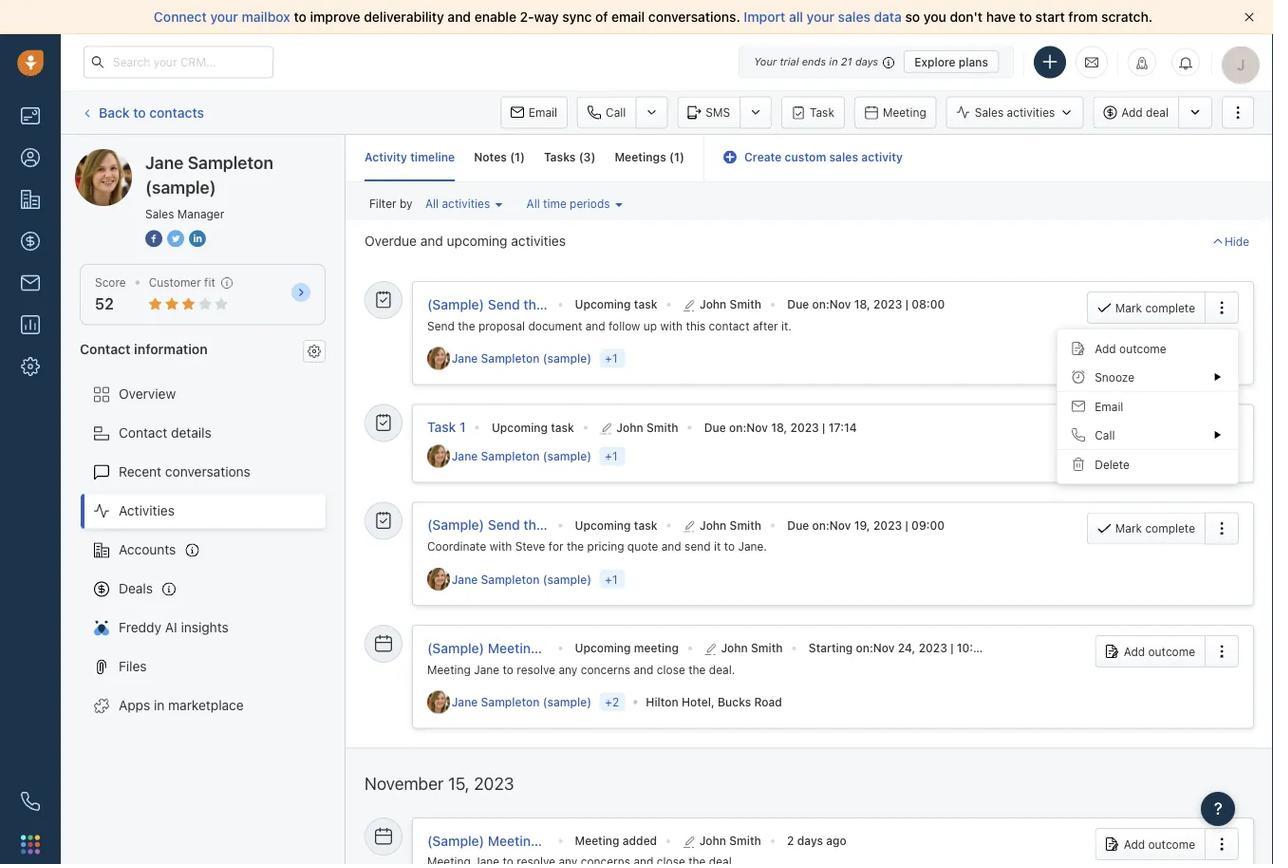 Task type: vqa. For each thing, say whether or not it's contained in the screenshot.
Route Leads To Your Team
no



Task type: locate. For each thing, give the bounding box(es) containing it.
improve
[[310, 9, 361, 25]]

mark complete button up delete
[[1087, 415, 1205, 447]]

document down (sample) send the proposal document link
[[529, 319, 583, 332]]

1 for meetings ( 1 )
[[674, 151, 680, 164]]

complete for quote
[[1146, 522, 1196, 535]]

sampleton for third jane sampleton (sample) link from the bottom of the page
[[481, 450, 540, 463]]

1 add outcome button from the top
[[1096, 636, 1205, 668]]

mng settings image
[[308, 345, 321, 358]]

2 vertical spatial tasks image
[[375, 512, 392, 529]]

(sample) up coordinate
[[427, 517, 485, 533]]

2023 left 08:00
[[874, 298, 903, 311]]

0 vertical spatial mark
[[1116, 301, 1143, 315]]

1 vertical spatial with
[[490, 540, 512, 553]]

0 horizontal spatial days
[[798, 834, 823, 847]]

concerns
[[581, 663, 631, 676]]

0 vertical spatial in
[[830, 56, 838, 68]]

0 vertical spatial days
[[856, 56, 879, 68]]

2 vertical spatial complete
[[1146, 522, 1196, 535]]

1 horizontal spatial your
[[807, 9, 835, 25]]

due
[[788, 298, 810, 311], [705, 421, 726, 434], [788, 519, 810, 532]]

sales left activity
[[830, 151, 859, 164]]

52
[[95, 295, 114, 313]]

0 vertical spatial upcoming task
[[575, 298, 658, 311]]

twitter circled image
[[167, 228, 184, 248]]

nov left '19,'
[[830, 519, 852, 532]]

john smith
[[700, 298, 762, 311], [617, 421, 679, 434], [700, 519, 762, 532], [721, 642, 783, 655], [700, 834, 762, 847]]

2 (sample) from the top
[[427, 517, 485, 533]]

days
[[856, 56, 879, 68], [798, 834, 823, 847]]

1 vertical spatial +1
[[605, 450, 618, 463]]

2 ( from the left
[[579, 151, 584, 164]]

2 vertical spatial +1
[[605, 573, 618, 586]]

email
[[529, 106, 558, 119], [1095, 400, 1124, 413]]

0 vertical spatial call
[[606, 106, 626, 119]]

1 horizontal spatial with
[[661, 319, 683, 332]]

0 vertical spatial activities
[[1007, 106, 1056, 119]]

+1
[[605, 352, 618, 365], [605, 450, 618, 463], [605, 573, 618, 586]]

(sample) down for
[[543, 573, 592, 586]]

all for all activities
[[425, 197, 439, 211]]

connect your mailbox to improve deliverability and enable 2-way sync of email conversations. import all your sales data so you don't have to start from scratch.
[[154, 9, 1153, 25]]

meeting for meeting added
[[575, 834, 620, 847]]

09:00
[[912, 519, 945, 532]]

by
[[400, 197, 413, 211]]

all
[[425, 197, 439, 211], [527, 197, 540, 211]]

recent
[[119, 464, 162, 480]]

snooze
[[1095, 370, 1135, 384]]

add
[[1122, 106, 1143, 119], [1095, 342, 1117, 355], [1124, 645, 1146, 658], [1124, 837, 1146, 851]]

call up meetings
[[606, 106, 626, 119]]

1 vertical spatial tasks image
[[375, 414, 392, 431]]

activities
[[1007, 106, 1056, 119], [442, 197, 490, 211], [511, 233, 566, 249]]

john smith for (sample) send the proposal document
[[700, 298, 762, 311]]

days right 21
[[856, 56, 879, 68]]

sampleton for 1st jane sampleton (sample) link from the bottom
[[481, 696, 540, 709]]

your trial ends in 21 days
[[754, 56, 879, 68]]

+1 for document
[[605, 352, 618, 365]]

1 vertical spatial call button
[[1058, 421, 1239, 449]]

52 button
[[95, 295, 114, 313]]

2 vertical spatial add outcome
[[1124, 837, 1196, 851]]

filter
[[369, 197, 397, 211]]

0 vertical spatial add outcome
[[1095, 342, 1167, 355]]

0 vertical spatial sales
[[975, 106, 1004, 119]]

sales up facebook circled icon
[[145, 207, 174, 220]]

deal
[[1147, 106, 1169, 119]]

proposal up send the proposal document and follow up with this contact after it.
[[548, 296, 602, 312]]

all left "time"
[[527, 197, 540, 211]]

3 mark from the top
[[1116, 522, 1143, 535]]

jane sampleton (sample) down contacts
[[113, 149, 269, 164]]

2 horizontal spatial meeting
[[883, 106, 927, 119]]

sms button
[[678, 96, 740, 129]]

0 vertical spatial (sample)
[[427, 296, 485, 312]]

proposal down (sample) send the proposal document link
[[479, 319, 525, 332]]

mark complete button for document
[[1087, 292, 1205, 324]]

( right notes
[[510, 151, 515, 164]]

(sample) up (sample) send the pricing quote
[[543, 450, 592, 463]]

| left 08:00
[[906, 298, 909, 311]]

quote left send
[[628, 540, 659, 553]]

0 vertical spatial sales
[[838, 9, 871, 25]]

( right meetings
[[670, 151, 674, 164]]

insights
[[181, 620, 229, 636]]

1 tasks image from the top
[[375, 291, 392, 308]]

1 horizontal spatial proposal
[[548, 296, 602, 312]]

close
[[657, 663, 686, 676]]

(sample) for third jane sampleton (sample) link from the bottom of the page
[[543, 450, 592, 463]]

)
[[521, 151, 525, 164], [591, 151, 596, 164], [680, 151, 685, 164]]

outcome for upcoming meeting
[[1149, 645, 1196, 658]]

meeting
[[634, 642, 679, 655]]

call up delete
[[1095, 428, 1116, 442]]

0 vertical spatial proposal
[[548, 296, 602, 312]]

jane sampleton (sample) up manager
[[145, 152, 273, 197]]

2 horizontal spatial )
[[680, 151, 685, 164]]

smith for (sample) send the proposal document
[[730, 298, 762, 311]]

08:00
[[912, 298, 945, 311]]

upcoming task right 'task 1' link
[[492, 421, 574, 434]]

1 vertical spatial add outcome
[[1124, 645, 1196, 658]]

2 tasks image from the top
[[375, 414, 392, 431]]

4 jane sampleton (sample) link from the top
[[452, 694, 596, 711]]

(sample) down overdue and upcoming activities
[[427, 296, 485, 312]]

2 mark complete button from the top
[[1087, 415, 1205, 447]]

0 horizontal spatial task
[[427, 419, 456, 435]]

from
[[1069, 9, 1098, 25]]

in right apps
[[154, 698, 165, 713]]

1 vertical spatial send
[[427, 319, 455, 332]]

activities for all activities
[[442, 197, 490, 211]]

1 vertical spatial mark
[[1116, 424, 1143, 437]]

contact
[[80, 341, 131, 356], [119, 425, 167, 441]]

task inside 'task 1' link
[[427, 419, 456, 435]]

send
[[488, 296, 520, 312], [427, 319, 455, 332], [488, 517, 520, 533]]

contact up recent on the left bottom
[[119, 425, 167, 441]]

0 horizontal spatial )
[[521, 151, 525, 164]]

1 vertical spatial mark complete button
[[1087, 415, 1205, 447]]

delete
[[1095, 458, 1130, 471]]

call button up the 3
[[578, 96, 636, 129]]

2023 right 15,
[[474, 773, 514, 793]]

meetings image
[[375, 827, 392, 844]]

(sample) down any
[[543, 696, 592, 709]]

1 vertical spatial email
[[1095, 400, 1124, 413]]

2 horizontal spatial 1
[[674, 151, 680, 164]]

email down snooze
[[1095, 400, 1124, 413]]

task
[[810, 106, 835, 119], [427, 419, 456, 435]]

send for (sample) send the proposal document
[[488, 296, 520, 312]]

deal.
[[709, 663, 735, 676]]

0 horizontal spatial meeting
[[427, 663, 471, 676]]

: for (sample) send the pricing quote
[[826, 519, 830, 532]]

your right all on the top right of page
[[807, 9, 835, 25]]

mark complete down snooze button
[[1116, 424, 1196, 437]]

mark complete button up snooze button
[[1087, 292, 1205, 324]]

1 complete from the top
[[1146, 301, 1196, 315]]

meeting
[[883, 106, 927, 119], [427, 663, 471, 676], [575, 834, 620, 847]]

your
[[754, 56, 777, 68]]

with left "steve"
[[490, 540, 512, 553]]

1 mark complete button from the top
[[1087, 292, 1205, 324]]

all inside all time periods "button"
[[527, 197, 540, 211]]

2023 left 17:14
[[791, 421, 820, 434]]

and left send
[[662, 540, 682, 553]]

john for task 1
[[617, 421, 644, 434]]

upcoming task
[[575, 298, 658, 311], [492, 421, 574, 434], [575, 519, 658, 532]]

1 vertical spatial days
[[798, 834, 823, 847]]

0 vertical spatial due
[[788, 298, 810, 311]]

3 complete from the top
[[1146, 522, 1196, 535]]

upcoming for (sample) send the proposal document
[[575, 298, 631, 311]]

meeting left added
[[575, 834, 620, 847]]

all activities
[[425, 197, 490, 211]]

freshworks switcher image
[[21, 835, 40, 854]]

explore plans
[[915, 55, 989, 68]]

mark complete down delete
[[1116, 522, 1196, 535]]

+1 for quote
[[605, 573, 618, 586]]

(sample) up 'sales manager'
[[145, 177, 216, 197]]

connect your mailbox link
[[154, 9, 294, 25]]

all inside all activities link
[[425, 197, 439, 211]]

1 vertical spatial 18,
[[771, 421, 788, 434]]

conversations.
[[649, 9, 741, 25]]

1 horizontal spatial 1
[[515, 151, 521, 164]]

1 vertical spatial contact
[[119, 425, 167, 441]]

mark down delete
[[1116, 522, 1143, 535]]

to
[[294, 9, 307, 25], [1020, 9, 1032, 25], [133, 104, 146, 120], [724, 540, 735, 553], [503, 663, 514, 676]]

nov left 08:00
[[830, 298, 852, 311]]

don't
[[950, 9, 983, 25]]

it.
[[782, 319, 792, 332]]

sales down plans
[[975, 106, 1004, 119]]

1 ) from the left
[[521, 151, 525, 164]]

2 jane sampleton (sample) link from the top
[[452, 448, 596, 465]]

sales manager
[[145, 207, 224, 220]]

1 all from the left
[[425, 197, 439, 211]]

jane sampleton (sample) link down resolve
[[452, 694, 596, 711]]

add outcome for meeting added
[[1124, 837, 1196, 851]]

jane sampleton (sample) link down (sample) send the proposal document link
[[452, 350, 596, 367]]

2 mark from the top
[[1116, 424, 1143, 437]]

tasks image
[[375, 291, 392, 308], [375, 414, 392, 431], [375, 512, 392, 529]]

mark for quote
[[1116, 522, 1143, 535]]

due for quote
[[788, 519, 810, 532]]

on for task 1
[[729, 421, 743, 434]]

1 horizontal spatial document
[[606, 296, 669, 312]]

jane sampleton (sample) link
[[452, 350, 596, 367], [452, 448, 596, 465], [452, 571, 596, 588], [452, 694, 596, 711]]

) right notes
[[521, 151, 525, 164]]

sampleton down contacts
[[146, 149, 211, 164]]

call link
[[578, 96, 636, 129]]

upcoming task up coordinate with steve for the pricing quote and send it to jane.
[[575, 519, 658, 532]]

(sample) for 2nd jane sampleton (sample) link from the bottom of the page
[[543, 573, 592, 586]]

1 horizontal spatial 18,
[[855, 298, 871, 311]]

after
[[753, 319, 778, 332]]

0 vertical spatial send
[[488, 296, 520, 312]]

meeting inside button
[[883, 106, 927, 119]]

(sample) inside jane sampleton (sample)
[[145, 177, 216, 197]]

send up "steve"
[[488, 517, 520, 533]]

smith for task 1
[[647, 421, 679, 434]]

mark for document
[[1116, 301, 1143, 315]]

1 horizontal spatial days
[[856, 56, 879, 68]]

18, for task 1
[[771, 421, 788, 434]]

nov for (sample) send the proposal document
[[830, 298, 852, 311]]

| left 17:14
[[823, 421, 826, 434]]

1 vertical spatial call
[[1095, 428, 1116, 442]]

all
[[789, 9, 804, 25]]

of
[[596, 9, 608, 25]]

all right by
[[425, 197, 439, 211]]

2 vertical spatial upcoming task
[[575, 519, 658, 532]]

pricing right for
[[588, 540, 624, 553]]

3 ) from the left
[[680, 151, 685, 164]]

2 add outcome button from the top
[[1096, 828, 1205, 860]]

add inside button
[[1122, 106, 1143, 119]]

3
[[584, 151, 591, 164]]

( for tasks
[[579, 151, 584, 164]]

0 horizontal spatial activities
[[442, 197, 490, 211]]

all activities link
[[421, 192, 508, 215]]

activities for sales activities
[[1007, 106, 1056, 119]]

1 horizontal spatial )
[[591, 151, 596, 164]]

pricing up for
[[548, 517, 591, 533]]

1 horizontal spatial activities
[[511, 233, 566, 249]]

1 horizontal spatial all
[[527, 197, 540, 211]]

0 vertical spatial mark complete
[[1116, 301, 1196, 315]]

0 vertical spatial task
[[810, 106, 835, 119]]

add deal
[[1122, 106, 1169, 119]]

| for task 1
[[823, 421, 826, 434]]

(sample) down send the proposal document and follow up with this contact after it.
[[543, 352, 592, 365]]

1 ( from the left
[[510, 151, 515, 164]]

: for task 1
[[743, 421, 747, 434]]

2 vertical spatial meeting
[[575, 834, 620, 847]]

2023 right '19,'
[[874, 519, 903, 532]]

2 vertical spatial mark
[[1116, 522, 1143, 535]]

( right tasks
[[579, 151, 584, 164]]

outcome for meeting added
[[1149, 837, 1196, 851]]

3 mark complete from the top
[[1116, 522, 1196, 535]]

upcoming task for (sample) send the pricing quote
[[575, 519, 658, 532]]

0 vertical spatial meeting
[[883, 106, 927, 119]]

1 horizontal spatial task
[[810, 106, 835, 119]]

proposal
[[548, 296, 602, 312], [479, 319, 525, 332]]

1 vertical spatial quote
[[628, 540, 659, 553]]

(sample) for 1st jane sampleton (sample) link from the bottom
[[543, 696, 592, 709]]

0 vertical spatial call button
[[578, 96, 636, 129]]

contact
[[709, 319, 750, 332]]

2 vertical spatial mark complete
[[1116, 522, 1196, 535]]

+1 down send the proposal document and follow up with this contact after it.
[[605, 352, 618, 365]]

1 vertical spatial in
[[154, 698, 165, 713]]

document
[[606, 296, 669, 312], [529, 319, 583, 332]]

2 all from the left
[[527, 197, 540, 211]]

task button
[[782, 96, 845, 129]]

add outcome for upcoming meeting
[[1124, 645, 1196, 658]]

| left 10:00
[[951, 642, 954, 655]]

3 mark complete button from the top
[[1087, 513, 1205, 545]]

0 vertical spatial tasks image
[[375, 291, 392, 308]]

meeting jane to resolve any concerns and close the deal.
[[427, 663, 735, 676]]

task for quote
[[634, 519, 658, 532]]

2 horizontal spatial (
[[670, 151, 674, 164]]

mark complete button
[[1087, 292, 1205, 324], [1087, 415, 1205, 447], [1087, 513, 1205, 545]]

18, left 17:14
[[771, 421, 788, 434]]

sync
[[563, 9, 592, 25]]

2 +1 from the top
[[605, 450, 618, 463]]

all time periods button
[[522, 192, 628, 216]]

0 horizontal spatial email
[[529, 106, 558, 119]]

2 vertical spatial mark complete button
[[1087, 513, 1205, 545]]

nov
[[830, 298, 852, 311], [747, 421, 768, 434], [830, 519, 852, 532], [874, 642, 895, 655]]

18, left 08:00
[[855, 298, 871, 311]]

jane sampleton (sample) down (sample) send the proposal document link
[[452, 352, 592, 365]]

mark complete for document
[[1116, 301, 1196, 315]]

3 +1 from the top
[[605, 573, 618, 586]]

periods
[[570, 197, 610, 211]]

task inside task button
[[810, 106, 835, 119]]

your left mailbox
[[210, 9, 238, 25]]

upcoming task for (sample) send the proposal document
[[575, 298, 658, 311]]

0 vertical spatial mark complete button
[[1087, 292, 1205, 324]]

0 vertical spatial contact
[[80, 341, 131, 356]]

2 vertical spatial outcome
[[1149, 837, 1196, 851]]

0 vertical spatial email
[[529, 106, 558, 119]]

0 vertical spatial complete
[[1146, 301, 1196, 315]]

quote
[[594, 517, 631, 533], [628, 540, 659, 553]]

0 horizontal spatial all
[[425, 197, 439, 211]]

1 vertical spatial activities
[[442, 197, 490, 211]]

task 1
[[427, 419, 466, 435]]

| left 09:00 at bottom right
[[906, 519, 909, 532]]

connect
[[154, 9, 207, 25]]

deliverability
[[364, 9, 444, 25]]

1 vertical spatial meeting
[[427, 663, 471, 676]]

0 horizontal spatial 18,
[[771, 421, 788, 434]]

1 vertical spatial upcoming task
[[492, 421, 574, 434]]

task for task 1
[[427, 419, 456, 435]]

send down overdue and upcoming activities
[[427, 319, 455, 332]]

customer fit
[[149, 276, 215, 289]]

files
[[119, 659, 147, 674]]

1 +1 from the top
[[605, 352, 618, 365]]

mark complete button down delete
[[1087, 513, 1205, 545]]

2 ) from the left
[[591, 151, 596, 164]]

1 (sample) from the top
[[427, 296, 485, 312]]

with right up
[[661, 319, 683, 332]]

to left resolve
[[503, 663, 514, 676]]

0 horizontal spatial proposal
[[479, 319, 525, 332]]

2 vertical spatial due
[[788, 519, 810, 532]]

complete for document
[[1146, 301, 1196, 315]]

+1 down coordinate with steve for the pricing quote and send it to jane.
[[605, 573, 618, 586]]

1 vertical spatial task
[[427, 419, 456, 435]]

0 horizontal spatial in
[[154, 698, 165, 713]]

sampleton down resolve
[[481, 696, 540, 709]]

email
[[612, 9, 645, 25]]

to right it
[[724, 540, 735, 553]]

1 vertical spatial add outcome button
[[1096, 828, 1205, 860]]

0 vertical spatial 18,
[[855, 298, 871, 311]]

up
[[644, 319, 657, 332]]

the left deal.
[[689, 663, 706, 676]]

sampleton up manager
[[188, 152, 273, 172]]

contact down the 52 button
[[80, 341, 131, 356]]

upcoming task up send the proposal document and follow up with this contact after it.
[[575, 298, 658, 311]]

in left 21
[[830, 56, 838, 68]]

1 mark from the top
[[1116, 301, 1143, 315]]

it
[[714, 540, 721, 553]]

0 vertical spatial +1
[[605, 352, 618, 365]]

|
[[906, 298, 909, 311], [823, 421, 826, 434], [906, 519, 909, 532], [951, 642, 954, 655]]

jane sampleton (sample) link down "steve"
[[452, 571, 596, 588]]

0 horizontal spatial your
[[210, 9, 238, 25]]

document up follow
[[606, 296, 669, 312]]

0 vertical spatial add outcome button
[[1096, 636, 1205, 668]]

tasks image for task 1
[[375, 414, 392, 431]]

) right tasks
[[591, 151, 596, 164]]

contact for contact details
[[119, 425, 167, 441]]

1 mark complete from the top
[[1116, 301, 1196, 315]]

1 vertical spatial complete
[[1146, 424, 1196, 437]]

jane sampleton (sample) link up (sample) send the pricing quote
[[452, 448, 596, 465]]

sales for sales manager
[[145, 207, 174, 220]]

3 ( from the left
[[670, 151, 674, 164]]

steve
[[515, 540, 546, 553]]

2 vertical spatial activities
[[511, 233, 566, 249]]

email button
[[500, 96, 568, 129]]

back
[[99, 104, 130, 120]]

) for notes ( 1 )
[[521, 151, 525, 164]]

jane down coordinate
[[452, 573, 478, 586]]

(sample) for (sample) send the pricing quote
[[427, 517, 485, 533]]

0 horizontal spatial with
[[490, 540, 512, 553]]

recent conversations
[[119, 464, 251, 480]]

sampleton down (sample) send the proposal document link
[[481, 352, 540, 365]]

upcoming
[[575, 298, 631, 311], [492, 421, 548, 434], [575, 519, 631, 532], [575, 642, 631, 655]]

24,
[[898, 642, 916, 655]]

tasks ( 3 )
[[544, 151, 596, 164]]

nov left 17:14
[[747, 421, 768, 434]]

0 horizontal spatial call button
[[578, 96, 636, 129]]

meeting up activity
[[883, 106, 927, 119]]

1 vertical spatial sales
[[145, 207, 174, 220]]

due for document
[[788, 298, 810, 311]]

mark complete up snooze button
[[1116, 301, 1196, 315]]

call
[[606, 106, 626, 119], [1095, 428, 1116, 442]]

3 tasks image from the top
[[375, 512, 392, 529]]

nov for (sample) send the pricing quote
[[830, 519, 852, 532]]

call button up delete
[[1058, 421, 1239, 449]]



Task type: describe. For each thing, give the bounding box(es) containing it.
2 your from the left
[[807, 9, 835, 25]]

1 vertical spatial pricing
[[588, 540, 624, 553]]

november 15, 2023
[[365, 773, 514, 793]]

facebook circled image
[[145, 228, 162, 248]]

the down (sample) send the proposal document link
[[458, 319, 475, 332]]

| for (sample) send the proposal document
[[906, 298, 909, 311]]

3 jane sampleton (sample) link from the top
[[452, 571, 596, 588]]

2023 for (sample) send the pricing quote
[[874, 519, 903, 532]]

1 jane sampleton (sample) link from the top
[[452, 350, 596, 367]]

freddy
[[119, 620, 162, 636]]

data
[[874, 9, 902, 25]]

john smith for task 1
[[617, 421, 679, 434]]

+2
[[605, 696, 619, 709]]

have
[[987, 9, 1016, 25]]

1 horizontal spatial call button
[[1058, 421, 1239, 449]]

18, for (sample) send the proposal document
[[855, 298, 871, 311]]

meetings
[[615, 151, 667, 164]]

send
[[685, 540, 711, 553]]

email inside button
[[529, 106, 558, 119]]

all time periods
[[527, 197, 610, 211]]

1 horizontal spatial in
[[830, 56, 838, 68]]

bucks
[[718, 696, 751, 709]]

1 vertical spatial proposal
[[479, 319, 525, 332]]

phone image
[[21, 792, 40, 811]]

contact for contact information
[[80, 341, 131, 356]]

and right overdue
[[421, 233, 443, 249]]

email image
[[1086, 54, 1099, 70]]

0 horizontal spatial call
[[606, 106, 626, 119]]

ends
[[802, 56, 827, 68]]

timeline
[[410, 151, 455, 164]]

due on : nov 18, 2023 | 08:00
[[788, 298, 945, 311]]

sms
[[706, 106, 731, 119]]

so
[[906, 9, 921, 25]]

filter by
[[369, 197, 413, 211]]

john for (sample) send the proposal document
[[700, 298, 727, 311]]

activity timeline
[[365, 151, 455, 164]]

1 vertical spatial task
[[551, 421, 574, 434]]

upcoming task for task 1
[[492, 421, 574, 434]]

all for all time periods
[[527, 197, 540, 211]]

mailbox
[[242, 9, 290, 25]]

starting on : nov 24, 2023 | 10:00
[[809, 642, 989, 655]]

score 52
[[95, 276, 126, 313]]

and down meeting
[[634, 663, 654, 676]]

add outcome button for upcoming meeting
[[1096, 636, 1205, 668]]

to left start
[[1020, 9, 1032, 25]]

close image
[[1245, 12, 1255, 22]]

2023 right '24,'
[[919, 642, 948, 655]]

john for (sample) send the pricing quote
[[700, 519, 727, 532]]

create custom sales activity
[[745, 151, 903, 164]]

21
[[841, 56, 853, 68]]

this
[[686, 319, 706, 332]]

2023 for (sample) send the proposal document
[[874, 298, 903, 311]]

17:14
[[829, 421, 857, 434]]

sampleton for 2nd jane sampleton (sample) link from the bottom of the page
[[481, 573, 540, 586]]

(sample) send the proposal document link
[[427, 296, 669, 313]]

create
[[745, 151, 782, 164]]

deals
[[119, 581, 153, 597]]

sales for sales activities
[[975, 106, 1004, 119]]

scratch.
[[1102, 9, 1153, 25]]

task for document
[[634, 298, 658, 311]]

0 vertical spatial pricing
[[548, 517, 591, 533]]

jane sampleton (sample) down "steve"
[[452, 573, 592, 586]]

task for task
[[810, 106, 835, 119]]

marketplace
[[168, 698, 244, 713]]

10:00
[[957, 642, 989, 655]]

import
[[744, 9, 786, 25]]

jane down back
[[113, 149, 142, 164]]

Search your CRM... text field
[[84, 46, 274, 78]]

(sample) up manager
[[215, 149, 269, 164]]

2 complete from the top
[[1146, 424, 1196, 437]]

for
[[549, 540, 564, 553]]

coordinate
[[427, 540, 487, 553]]

smith for (sample) send the pricing quote
[[730, 519, 762, 532]]

sampleton for 4th jane sampleton (sample) link from the bottom
[[481, 352, 540, 365]]

0 horizontal spatial document
[[529, 319, 583, 332]]

19,
[[855, 519, 871, 532]]

hide
[[1225, 235, 1250, 248]]

( for notes
[[510, 151, 515, 164]]

1 for notes ( 1 )
[[515, 151, 521, 164]]

15,
[[448, 773, 470, 793]]

(sample) for 4th jane sampleton (sample) link from the bottom
[[543, 352, 592, 365]]

november
[[365, 773, 444, 793]]

back to contacts
[[99, 104, 204, 120]]

upcoming meeting
[[575, 642, 679, 655]]

notes
[[474, 151, 507, 164]]

jane inside jane sampleton (sample)
[[145, 152, 184, 172]]

send for (sample) send the pricing quote
[[488, 517, 520, 533]]

0 vertical spatial quote
[[594, 517, 631, 533]]

the inside (sample) send the pricing quote link
[[524, 517, 544, 533]]

meetings image
[[375, 635, 392, 652]]

you
[[924, 9, 947, 25]]

custom
[[785, 151, 827, 164]]

overdue
[[365, 233, 417, 249]]

to right back
[[133, 104, 146, 120]]

score
[[95, 276, 126, 289]]

enable
[[475, 9, 517, 25]]

overdue and upcoming activities
[[365, 233, 566, 249]]

(sample) for (sample) send the proposal document
[[427, 296, 485, 312]]

the inside (sample) send the proposal document link
[[524, 296, 544, 312]]

hotel,
[[682, 696, 715, 709]]

linkedin circled image
[[189, 228, 206, 248]]

nov for task 1
[[747, 421, 768, 434]]

and left the enable
[[448, 9, 471, 25]]

contact information
[[80, 341, 208, 356]]

(sample) send the proposal document
[[427, 296, 669, 312]]

| for (sample) send the pricing quote
[[906, 519, 909, 532]]

: for (sample) send the proposal document
[[826, 298, 830, 311]]

activity
[[365, 151, 407, 164]]

trial
[[780, 56, 799, 68]]

explore plans link
[[904, 50, 999, 73]]

0 vertical spatial outcome
[[1120, 342, 1167, 355]]

resolve
[[517, 663, 556, 676]]

and left follow
[[586, 319, 606, 332]]

start
[[1036, 9, 1066, 25]]

john smith for (sample) send the pricing quote
[[700, 519, 762, 532]]

import all your sales data link
[[744, 9, 906, 25]]

on for (sample) send the pricing quote
[[813, 519, 826, 532]]

(sample) send the pricing quote link
[[427, 517, 631, 534]]

1 vertical spatial sales
[[830, 151, 859, 164]]

2023 for task 1
[[791, 421, 820, 434]]

1 horizontal spatial call
[[1095, 428, 1116, 442]]

0 vertical spatial with
[[661, 319, 683, 332]]

mark complete for quote
[[1116, 522, 1196, 535]]

follow
[[609, 319, 641, 332]]

time
[[543, 197, 567, 211]]

meeting button
[[855, 96, 937, 129]]

back to contacts link
[[80, 98, 205, 127]]

nov left '24,'
[[874, 642, 895, 655]]

notes ( 1 )
[[474, 151, 525, 164]]

coordinate with steve for the pricing quote and send it to jane.
[[427, 540, 767, 553]]

0 horizontal spatial 1
[[460, 419, 466, 435]]

ai
[[165, 620, 177, 636]]

jane down 'task 1' link
[[452, 450, 478, 463]]

freddy ai insights
[[119, 620, 229, 636]]

create custom sales activity link
[[724, 151, 903, 164]]

0 vertical spatial document
[[606, 296, 669, 312]]

jane up 15,
[[452, 696, 478, 709]]

(sample) send the pricing quote
[[427, 517, 631, 533]]

meeting for meeting
[[883, 106, 927, 119]]

1 your from the left
[[210, 9, 238, 25]]

added
[[623, 834, 657, 847]]

on for (sample) send the proposal document
[[813, 298, 826, 311]]

customer
[[149, 276, 201, 289]]

upcoming up "concerns"
[[575, 642, 631, 655]]

sales activities
[[975, 106, 1056, 119]]

2 mark complete from the top
[[1116, 424, 1196, 437]]

) for meetings ( 1 )
[[680, 151, 685, 164]]

upcoming for (sample) send the pricing quote
[[575, 519, 631, 532]]

the right for
[[567, 540, 584, 553]]

meeting for meeting jane to resolve any concerns and close the deal.
[[427, 663, 471, 676]]

add deal button
[[1094, 96, 1179, 129]]

) for tasks ( 3 )
[[591, 151, 596, 164]]

sampleton inside jane sampleton (sample)
[[188, 152, 273, 172]]

tasks image for (sample) send the pricing quote
[[375, 512, 392, 529]]

send the proposal document and follow up with this contact after it.
[[427, 319, 792, 332]]

phone element
[[11, 783, 49, 821]]

jane.
[[738, 540, 767, 553]]

add outcome button for meeting added
[[1096, 828, 1205, 860]]

due on : nov 18, 2023 | 17:14
[[705, 421, 857, 434]]

jane sampleton (sample) up (sample) send the pricing quote
[[452, 450, 592, 463]]

mark complete button for quote
[[1087, 513, 1205, 545]]

1 vertical spatial due
[[705, 421, 726, 434]]

tasks
[[544, 151, 576, 164]]

apps in marketplace
[[119, 698, 244, 713]]

( for meetings
[[670, 151, 674, 164]]

upcoming for task 1
[[492, 421, 548, 434]]

tasks image for (sample) send the proposal document
[[375, 291, 392, 308]]

jane up task 1
[[452, 352, 478, 365]]

jane left resolve
[[474, 663, 500, 676]]

jane sampleton (sample) down resolve
[[452, 696, 592, 709]]

fit
[[204, 276, 215, 289]]

hilton hotel, bucks road
[[646, 696, 782, 709]]

to right mailbox
[[294, 9, 307, 25]]



